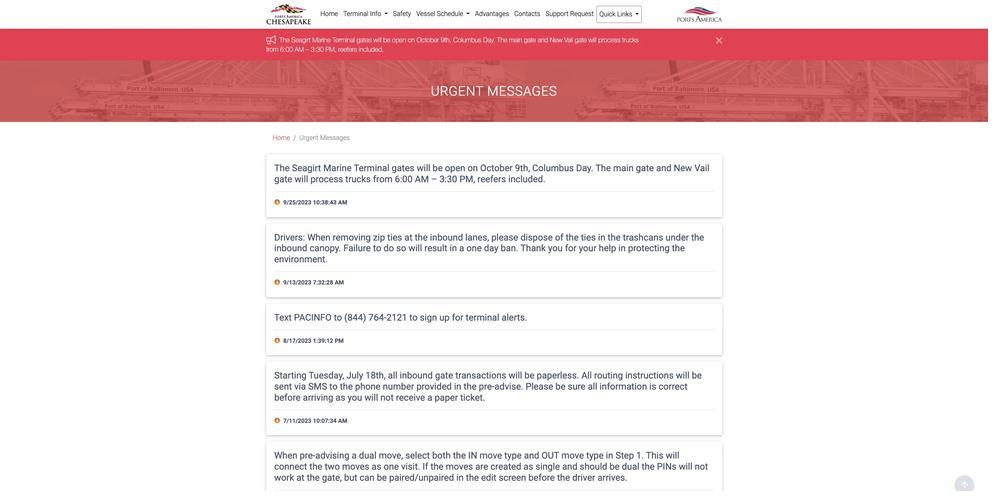 Task type: locate. For each thing, give the bounding box(es) containing it.
0 vertical spatial included.
[[359, 46, 384, 53]]

0 vertical spatial clock image
[[274, 200, 282, 206]]

do
[[384, 243, 394, 254]]

one inside drivers: when removing zip ties at the inbound lanes, please dispose of the ties in the trashcans under the inbound canopy.  failure to do so will result in a one day ban. thank you for your help in protecting the environment.
[[467, 243, 482, 254]]

a right advising
[[352, 451, 357, 461]]

a right result
[[460, 243, 465, 254]]

when up canopy.
[[307, 232, 331, 243]]

home inside 'link'
[[321, 10, 338, 18]]

0 horizontal spatial 3:30
[[311, 46, 324, 53]]

trucks inside alert
[[622, 36, 639, 44]]

0 vertical spatial main
[[509, 36, 522, 44]]

in up paper
[[454, 382, 462, 392]]

am for marine
[[338, 199, 347, 206]]

1 vertical spatial trucks
[[346, 174, 371, 185]]

type up should
[[587, 451, 604, 461]]

the left two
[[310, 462, 323, 473]]

0 horizontal spatial urgent messages
[[300, 134, 350, 142]]

clock image
[[274, 200, 282, 206], [274, 338, 282, 344], [274, 418, 282, 424]]

day.
[[483, 36, 495, 44], [577, 163, 594, 174]]

terminal info link
[[341, 6, 391, 22]]

a down provided
[[428, 393, 433, 403]]

the seagirt marine terminal gates will be open on october 9th, columbus day. the main gate and new vail gate will process trucks from 6:00 am – 3:30 pm, reefers included. alert
[[0, 29, 989, 61]]

in inside starting tuesday, july 18th, all inbound gate transactions will be paperless. all routing instructions will be sent via sms to the phone number provided in the pre-advise. please be sure all information is correct before arriving as you will not receive a paper ticket.
[[454, 382, 462, 392]]

0 vertical spatial new
[[550, 36, 563, 44]]

help
[[599, 243, 617, 254]]

pm, inside the seagirt marine terminal gates will be open on october 9th, columbus day. the main gate and new vail gate will process trucks from 6:00 am – 3:30 pm, reefers included. link
[[326, 46, 337, 53]]

0 vertical spatial inbound
[[430, 232, 463, 243]]

not down number
[[381, 393, 394, 403]]

1 horizontal spatial type
[[587, 451, 604, 461]]

1 vertical spatial before
[[529, 473, 555, 484]]

pre- inside starting tuesday, july 18th, all inbound gate transactions will be paperless. all routing instructions will be sent via sms to the phone number provided in the pre-advise. please be sure all information is correct before arriving as you will not receive a paper ticket.
[[479, 382, 495, 392]]

to down tuesday,
[[330, 382, 338, 392]]

drivers:
[[274, 232, 305, 243]]

removing
[[333, 232, 371, 243]]

9th,
[[441, 36, 452, 44], [515, 163, 530, 174]]

be inside alert
[[383, 36, 390, 44]]

at inside drivers: when removing zip ties at the inbound lanes, please dispose of the ties in the trashcans under the inbound canopy.  failure to do so will result in a one day ban. thank you for your help in protecting the environment.
[[405, 232, 413, 243]]

1 ties from the left
[[388, 232, 402, 243]]

1 horizontal spatial reefers
[[478, 174, 506, 185]]

columbus
[[453, 36, 482, 44], [533, 163, 574, 174]]

1 horizontal spatial urgent messages
[[431, 83, 558, 99]]

routing
[[595, 371, 623, 381]]

in right result
[[450, 243, 457, 254]]

you down the phone
[[348, 393, 362, 403]]

2 vertical spatial inbound
[[400, 371, 433, 381]]

ties up do
[[388, 232, 402, 243]]

0 horizontal spatial october
[[417, 36, 439, 44]]

1 horizontal spatial for
[[565, 243, 577, 254]]

0 horizontal spatial at
[[297, 473, 305, 484]]

1 horizontal spatial process
[[599, 36, 621, 44]]

one inside when pre-advising a dual move, select both the in move type and out move type in step 1. this will connect the two moves as one visit. if the moves are created as single and should be dual the pins will not work at the gate, but can be paired/unpaired in the edit screen before the driver arrives.
[[384, 462, 399, 473]]

18th,
[[366, 371, 386, 381]]

1 vertical spatial process
[[311, 174, 343, 185]]

for right the up
[[452, 312, 464, 323]]

inbound up number
[[400, 371, 433, 381]]

the seagirt marine terminal gates will be open on october 9th, columbus day. the main gate and new vail gate will process trucks from 6:00 am – 3:30 pm, reefers included.
[[266, 36, 639, 53], [274, 163, 710, 185]]

a inside starting tuesday, july 18th, all inbound gate transactions will be paperless. all routing instructions will be sent via sms to the phone number provided in the pre-advise. please be sure all information is correct before arriving as you will not receive a paper ticket.
[[428, 393, 433, 403]]

2 vertical spatial a
[[352, 451, 357, 461]]

1 vertical spatial open
[[445, 163, 466, 174]]

sure
[[568, 382, 586, 392]]

1 vertical spatial –
[[431, 174, 438, 185]]

0 horizontal spatial day.
[[483, 36, 495, 44]]

0 horizontal spatial –
[[306, 46, 309, 53]]

10:38:43
[[313, 199, 337, 206]]

failure
[[344, 243, 371, 254]]

am inside alert
[[295, 46, 304, 53]]

move,
[[379, 451, 403, 461]]

0 vertical spatial a
[[460, 243, 465, 254]]

inbound inside starting tuesday, july 18th, all inbound gate transactions will be paperless. all routing instructions will be sent via sms to the phone number provided in the pre-advise. please be sure all information is correct before arriving as you will not receive a paper ticket.
[[400, 371, 433, 381]]

0 vertical spatial before
[[274, 393, 301, 403]]

to down zip
[[373, 243, 381, 254]]

process down quick
[[599, 36, 621, 44]]

should
[[580, 462, 608, 473]]

inbound up result
[[430, 232, 463, 243]]

gates
[[357, 36, 372, 44], [392, 163, 415, 174]]

0 vertical spatial home
[[321, 10, 338, 18]]

1 vertical spatial pm,
[[460, 174, 475, 185]]

3:30 inside alert
[[311, 46, 324, 53]]

from
[[266, 46, 278, 53], [373, 174, 393, 185]]

a
[[460, 243, 465, 254], [428, 393, 433, 403], [352, 451, 357, 461]]

0 horizontal spatial not
[[381, 393, 394, 403]]

october
[[417, 36, 439, 44], [481, 163, 513, 174]]

0 horizontal spatial pm,
[[326, 46, 337, 53]]

0 vertical spatial urgent messages
[[431, 83, 558, 99]]

new
[[550, 36, 563, 44], [674, 163, 693, 174]]

inbound down drivers:
[[274, 243, 308, 254]]

not right 'pins'
[[695, 462, 708, 473]]

created
[[491, 462, 522, 473]]

to left "(844)"
[[334, 312, 342, 323]]

all up number
[[388, 371, 398, 381]]

clock image left 7/11/2023
[[274, 418, 282, 424]]

0 vertical spatial pre-
[[479, 382, 495, 392]]

two
[[325, 462, 340, 473]]

if
[[423, 462, 429, 473]]

arriving
[[303, 393, 334, 403]]

0 vertical spatial day.
[[483, 36, 495, 44]]

1 clock image from the top
[[274, 200, 282, 206]]

paired/unpaired
[[389, 473, 454, 484]]

8/17/2023
[[283, 338, 312, 345]]

up
[[440, 312, 450, 323]]

0 horizontal spatial before
[[274, 393, 301, 403]]

terminal
[[343, 10, 369, 18], [333, 36, 355, 44], [354, 163, 390, 174]]

in left edit
[[457, 473, 464, 484]]

reefers
[[338, 46, 357, 53], [478, 174, 506, 185]]

process inside alert
[[599, 36, 621, 44]]

1 horizontal spatial gates
[[392, 163, 415, 174]]

1 horizontal spatial moves
[[446, 462, 473, 473]]

move right out
[[562, 451, 584, 461]]

0 horizontal spatial 6:00
[[280, 46, 293, 53]]

before down single
[[529, 473, 555, 484]]

clock image left the 8/17/2023
[[274, 338, 282, 344]]

gate
[[524, 36, 536, 44], [575, 36, 587, 44], [636, 163, 654, 174], [274, 174, 292, 185], [435, 371, 453, 381]]

clock image left 9/25/2023
[[274, 200, 282, 206]]

seagirt right bullhorn "icon"
[[291, 36, 311, 44]]

1 vertical spatial columbus
[[533, 163, 574, 174]]

– inside alert
[[306, 46, 309, 53]]

screen
[[499, 473, 527, 484]]

1 horizontal spatial ties
[[581, 232, 596, 243]]

1.
[[637, 451, 644, 461]]

support
[[546, 10, 569, 18]]

dual down step
[[622, 462, 640, 473]]

1 horizontal spatial move
[[562, 451, 584, 461]]

1 horizontal spatial trucks
[[622, 36, 639, 44]]

1 vertical spatial 3:30
[[440, 174, 458, 185]]

select
[[406, 451, 430, 461]]

ties
[[388, 232, 402, 243], [581, 232, 596, 243]]

ties up the your
[[581, 232, 596, 243]]

moves up but
[[342, 462, 370, 473]]

day. inside alert
[[483, 36, 495, 44]]

home
[[321, 10, 338, 18], [273, 134, 290, 142]]

gates inside alert
[[357, 36, 372, 44]]

pins
[[657, 462, 677, 473]]

0 horizontal spatial for
[[452, 312, 464, 323]]

1 horizontal spatial day.
[[577, 163, 594, 174]]

0 horizontal spatial as
[[336, 393, 346, 403]]

when inside when pre-advising a dual move, select both the in move type and out move type in step 1. this will connect the two moves as one visit. if the moves are created as single and should be dual the pins will not work at the gate, but can be paired/unpaired in the edit screen before the driver arrives.
[[274, 451, 298, 461]]

clock image for the seagirt marine terminal gates will be open on october 9th, columbus day. the main gate and new vail gate will process trucks from 6:00 am – 3:30 pm, reefers included.
[[274, 200, 282, 206]]

0 vertical spatial vail
[[564, 36, 573, 44]]

sent
[[274, 382, 292, 392]]

0 vertical spatial not
[[381, 393, 394, 403]]

support request link
[[543, 6, 597, 22]]

0 vertical spatial 9th,
[[441, 36, 452, 44]]

0 horizontal spatial you
[[348, 393, 362, 403]]

1 vertical spatial marine
[[324, 163, 352, 174]]

0 horizontal spatial process
[[311, 174, 343, 185]]

the down july
[[340, 382, 353, 392]]

1 vertical spatial urgent
[[300, 134, 319, 142]]

2 horizontal spatial as
[[524, 462, 534, 473]]

will
[[373, 36, 381, 44], [589, 36, 597, 44], [417, 163, 431, 174], [295, 174, 308, 185], [409, 243, 422, 254], [509, 371, 523, 381], [676, 371, 690, 381], [365, 393, 378, 403], [666, 451, 680, 461], [679, 462, 693, 473]]

receive
[[396, 393, 425, 403]]

0 horizontal spatial one
[[384, 462, 399, 473]]

when
[[307, 232, 331, 243], [274, 451, 298, 461]]

2121
[[387, 312, 407, 323]]

1 horizontal spatial messages
[[487, 83, 558, 99]]

0 vertical spatial 3:30
[[311, 46, 324, 53]]

at up so in the left of the page
[[405, 232, 413, 243]]

the right if
[[431, 462, 444, 473]]

pm
[[335, 338, 344, 345]]

messages
[[487, 83, 558, 99], [320, 134, 350, 142]]

one
[[467, 243, 482, 254], [384, 462, 399, 473]]

2 type from the left
[[587, 451, 604, 461]]

1 vertical spatial home
[[273, 134, 290, 142]]

dual up can
[[359, 451, 377, 461]]

0 horizontal spatial main
[[509, 36, 522, 44]]

when up connect
[[274, 451, 298, 461]]

you down 'of'
[[548, 243, 563, 254]]

1 vertical spatial terminal
[[333, 36, 355, 44]]

type up created
[[505, 451, 522, 461]]

1 horizontal spatial 9th,
[[515, 163, 530, 174]]

you inside starting tuesday, july 18th, all inbound gate transactions will be paperless. all routing instructions will be sent via sms to the phone number provided in the pre-advise. please be sure all information is correct before arriving as you will not receive a paper ticket.
[[348, 393, 362, 403]]

1 vertical spatial you
[[348, 393, 362, 403]]

one down lanes, on the left top of the page
[[467, 243, 482, 254]]

am for july
[[338, 418, 347, 425]]

0 horizontal spatial included.
[[359, 46, 384, 53]]

thank
[[521, 243, 546, 254]]

1 vertical spatial a
[[428, 393, 433, 403]]

reefers inside alert
[[338, 46, 357, 53]]

1 vertical spatial vail
[[695, 163, 710, 174]]

0 horizontal spatial open
[[392, 36, 406, 44]]

dual
[[359, 451, 377, 461], [622, 462, 640, 473]]

ban.
[[501, 243, 519, 254]]

when inside drivers: when removing zip ties at the inbound lanes, please dispose of the ties in the trashcans under the inbound canopy.  failure to do so will result in a one day ban. thank you for your help in protecting the environment.
[[307, 232, 331, 243]]

seagirt up 9/25/2023 10:38:43 am
[[292, 163, 321, 174]]

3 clock image from the top
[[274, 418, 282, 424]]

will inside drivers: when removing zip ties at the inbound lanes, please dispose of the ties in the trashcans under the inbound canopy.  failure to do so will result in a one day ban. thank you for your help in protecting the environment.
[[409, 243, 422, 254]]

1 vertical spatial on
[[468, 163, 478, 174]]

moves down the in
[[446, 462, 473, 473]]

0 vertical spatial marine
[[312, 36, 331, 44]]

not inside starting tuesday, july 18th, all inbound gate transactions will be paperless. all routing instructions will be sent via sms to the phone number provided in the pre-advise. please be sure all information is correct before arriving as you will not receive a paper ticket.
[[381, 393, 394, 403]]

1 horizontal spatial all
[[588, 382, 598, 392]]

0 vertical spatial reefers
[[338, 46, 357, 53]]

one down move,
[[384, 462, 399, 473]]

marine
[[312, 36, 331, 44], [324, 163, 352, 174]]

am for removing
[[335, 280, 344, 287]]

are
[[476, 462, 489, 473]]

1 vertical spatial included.
[[509, 174, 546, 185]]

in
[[598, 232, 606, 243], [450, 243, 457, 254], [619, 243, 626, 254], [454, 382, 462, 392], [606, 451, 614, 461], [457, 473, 464, 484]]

0 horizontal spatial home
[[273, 134, 290, 142]]

new inside alert
[[550, 36, 563, 44]]

visit.
[[401, 462, 421, 473]]

0 horizontal spatial type
[[505, 451, 522, 461]]

1 horizontal spatial not
[[695, 462, 708, 473]]

2 vertical spatial clock image
[[274, 418, 282, 424]]

1 horizontal spatial pre-
[[479, 382, 495, 392]]

a inside drivers: when removing zip ties at the inbound lanes, please dispose of the ties in the trashcans under the inbound canopy.  failure to do so will result in a one day ban. thank you for your help in protecting the environment.
[[460, 243, 465, 254]]

pre-
[[479, 382, 495, 392], [300, 451, 316, 461]]

the down this
[[642, 462, 655, 473]]

advantages link
[[473, 6, 512, 22]]

trucks
[[622, 36, 639, 44], [346, 174, 371, 185]]

1 horizontal spatial columbus
[[533, 163, 574, 174]]

0 horizontal spatial move
[[480, 451, 502, 461]]

as right arriving
[[336, 393, 346, 403]]

2 clock image from the top
[[274, 338, 282, 344]]

move
[[480, 451, 502, 461], [562, 451, 584, 461]]

for
[[565, 243, 577, 254], [452, 312, 464, 323]]

seagirt
[[291, 36, 311, 44], [292, 163, 321, 174]]

for left the your
[[565, 243, 577, 254]]

the up result
[[415, 232, 428, 243]]

am
[[295, 46, 304, 53], [415, 174, 429, 185], [338, 199, 347, 206], [335, 280, 344, 287], [338, 418, 347, 425]]

before inside starting tuesday, july 18th, all inbound gate transactions will be paperless. all routing instructions will be sent via sms to the phone number provided in the pre-advise. please be sure all information is correct before arriving as you will not receive a paper ticket.
[[274, 393, 301, 403]]

0 vertical spatial columbus
[[453, 36, 482, 44]]

0 horizontal spatial dual
[[359, 451, 377, 461]]

pre- up connect
[[300, 451, 316, 461]]

type
[[505, 451, 522, 461], [587, 451, 604, 461]]

0 vertical spatial october
[[417, 36, 439, 44]]

pre- down transactions
[[479, 382, 495, 392]]

as left single
[[524, 462, 534, 473]]

open inside alert
[[392, 36, 406, 44]]

contacts
[[515, 10, 541, 18]]

1 horizontal spatial home link
[[318, 6, 341, 22]]

before down the sent
[[274, 393, 301, 403]]

1 horizontal spatial you
[[548, 243, 563, 254]]

1 vertical spatial reefers
[[478, 174, 506, 185]]

request
[[570, 10, 594, 18]]

sign
[[420, 312, 437, 323]]

0 vertical spatial dual
[[359, 451, 377, 461]]

0 vertical spatial seagirt
[[291, 36, 311, 44]]

text
[[274, 312, 292, 323]]

1 horizontal spatial home
[[321, 10, 338, 18]]

pacinfo
[[294, 312, 332, 323]]

of
[[555, 232, 564, 243]]

process up "10:38:43"
[[311, 174, 343, 185]]

terminal inside alert
[[333, 36, 355, 44]]

all down all on the right of page
[[588, 382, 598, 392]]

at down connect
[[297, 473, 305, 484]]

at
[[405, 232, 413, 243], [297, 473, 305, 484]]

0 horizontal spatial 9th,
[[441, 36, 452, 44]]

trashcans
[[623, 232, 664, 243]]

0 vertical spatial gates
[[357, 36, 372, 44]]

–
[[306, 46, 309, 53], [431, 174, 438, 185]]

october inside the seagirt marine terminal gates will be open on october 9th, columbus day. the main gate and new vail gate will process trucks from 6:00 am – 3:30 pm, reefers included. link
[[417, 36, 439, 44]]

1 vertical spatial inbound
[[274, 243, 308, 254]]

0 horizontal spatial when
[[274, 451, 298, 461]]

move up are
[[480, 451, 502, 461]]

this
[[646, 451, 664, 461]]

home link
[[318, 6, 341, 22], [273, 134, 290, 142]]

as up can
[[372, 462, 382, 473]]

moves
[[342, 462, 370, 473], [446, 462, 473, 473]]



Task type: vqa. For each thing, say whether or not it's contained in the screenshot.
Breakbulk Availability link
no



Task type: describe. For each thing, give the bounding box(es) containing it.
you inside drivers: when removing zip ties at the inbound lanes, please dispose of the ties in the trashcans under the inbound canopy.  failure to do so will result in a one day ban. thank you for your help in protecting the environment.
[[548, 243, 563, 254]]

0 vertical spatial urgent
[[431, 83, 484, 99]]

at inside when pre-advising a dual move, select both the in move type and out move type in step 1. this will connect the two moves as one visit. if the moves are created as single and should be dual the pins will not work at the gate, but can be paired/unpaired in the edit screen before the driver arrives.
[[297, 473, 305, 484]]

correct
[[659, 382, 688, 392]]

but
[[344, 473, 358, 484]]

2 move from the left
[[562, 451, 584, 461]]

2 vertical spatial terminal
[[354, 163, 390, 174]]

1 move from the left
[[480, 451, 502, 461]]

the right under
[[692, 232, 705, 243]]

clock image for text pacinfo to (844) 764-2121 to sign up for terminal alerts.
[[274, 338, 282, 344]]

info
[[370, 10, 381, 18]]

columbus inside alert
[[453, 36, 482, 44]]

vessel schedule link
[[414, 6, 473, 22]]

the up help
[[608, 232, 621, 243]]

bullhorn image
[[266, 35, 279, 44]]

advise.
[[495, 382, 524, 392]]

0 vertical spatial terminal
[[343, 10, 369, 18]]

lanes,
[[466, 232, 489, 243]]

2 moves from the left
[[446, 462, 473, 473]]

not inside when pre-advising a dual move, select both the in move type and out move type in step 1. this will connect the two moves as one visit. if the moves are created as single and should be dual the pins will not work at the gate, but can be paired/unpaired in the edit screen before the driver arrives.
[[695, 462, 708, 473]]

1 vertical spatial home link
[[273, 134, 290, 142]]

to inside drivers: when removing zip ties at the inbound lanes, please dispose of the ties in the trashcans under the inbound canopy.  failure to do so will result in a one day ban. thank you for your help in protecting the environment.
[[373, 243, 381, 254]]

seagirt inside alert
[[291, 36, 311, 44]]

1 horizontal spatial as
[[372, 462, 382, 473]]

pre- inside when pre-advising a dual move, select both the in move type and out move type in step 1. this will connect the two moves as one visit. if the moves are created as single and should be dual the pins will not work at the gate, but can be paired/unpaired in the edit screen before the driver arrives.
[[300, 451, 316, 461]]

july
[[347, 371, 363, 381]]

9/13/2023
[[283, 280, 312, 287]]

1 moves from the left
[[342, 462, 370, 473]]

environment.
[[274, 254, 328, 265]]

and inside alert
[[538, 36, 548, 44]]

driver
[[573, 473, 596, 484]]

on inside alert
[[408, 36, 415, 44]]

in left step
[[606, 451, 614, 461]]

9th, inside the seagirt marine terminal gates will be open on october 9th, columbus day. the main gate and new vail gate will process trucks from 6:00 am – 3:30 pm, reefers included. link
[[441, 36, 452, 44]]

go to top image
[[955, 464, 975, 483]]

contacts link
[[512, 6, 543, 22]]

when pre-advising a dual move, select both the in move type and out move type in step 1. this will connect the two moves as one visit. if the moves are created as single and should be dual the pins will not work at the gate, but can be paired/unpaired in the edit screen before the driver arrives.
[[274, 451, 708, 484]]

information
[[600, 382, 648, 392]]

the right 'of'
[[566, 232, 579, 243]]

quick links link
[[597, 6, 642, 23]]

1 vertical spatial 6:00
[[395, 174, 413, 185]]

main inside alert
[[509, 36, 522, 44]]

7/11/2023 10:07:34 am
[[282, 418, 347, 425]]

the down are
[[466, 473, 479, 484]]

advising
[[316, 451, 350, 461]]

home for the bottom home 'link'
[[273, 134, 290, 142]]

work
[[274, 473, 294, 484]]

drivers: when removing zip ties at the inbound lanes, please dispose of the ties in the trashcans under the inbound canopy.  failure to do so will result in a one day ban. thank you for your help in protecting the environment.
[[274, 232, 705, 265]]

1 vertical spatial day.
[[577, 163, 594, 174]]

starting
[[274, 371, 307, 381]]

1 horizontal spatial pm,
[[460, 174, 475, 185]]

in right help
[[619, 243, 626, 254]]

advantages
[[475, 10, 509, 18]]

the seagirt marine terminal gates will be open on october 9th, columbus day. the main gate and new vail gate will process trucks from 6:00 am – 3:30 pm, reefers included. inside alert
[[266, 36, 639, 53]]

step
[[616, 451, 634, 461]]

1 vertical spatial the seagirt marine terminal gates will be open on october 9th, columbus day. the main gate and new vail gate will process trucks from 6:00 am – 3:30 pm, reefers included.
[[274, 163, 710, 185]]

as inside starting tuesday, july 18th, all inbound gate transactions will be paperless. all routing instructions will be sent via sms to the phone number provided in the pre-advise. please be sure all information is correct before arriving as you will not receive a paper ticket.
[[336, 393, 346, 403]]

1 vertical spatial from
[[373, 174, 393, 185]]

gate,
[[322, 473, 342, 484]]

arrives.
[[598, 473, 628, 484]]

10:07:34
[[313, 418, 337, 425]]

1:39:12
[[313, 338, 333, 345]]

the left gate,
[[307, 473, 320, 484]]

safety
[[393, 10, 411, 18]]

so
[[396, 243, 406, 254]]

via
[[294, 382, 306, 392]]

1 type from the left
[[505, 451, 522, 461]]

0 horizontal spatial all
[[388, 371, 398, 381]]

the left the in
[[453, 451, 466, 461]]

the down single
[[557, 473, 570, 484]]

1 horizontal spatial vail
[[695, 163, 710, 174]]

a inside when pre-advising a dual move, select both the in move type and out move type in step 1. this will connect the two moves as one visit. if the moves are created as single and should be dual the pins will not work at the gate, but can be paired/unpaired in the edit screen before the driver arrives.
[[352, 451, 357, 461]]

1 vertical spatial all
[[588, 382, 598, 392]]

in up help
[[598, 232, 606, 243]]

vessel
[[417, 10, 435, 18]]

your
[[579, 243, 597, 254]]

protecting
[[628, 243, 670, 254]]

number
[[383, 382, 414, 392]]

support request
[[546, 10, 594, 18]]

1 vertical spatial seagirt
[[292, 163, 321, 174]]

connect
[[274, 462, 307, 473]]

764-
[[369, 312, 387, 323]]

for inside drivers: when removing zip ties at the inbound lanes, please dispose of the ties in the trashcans under the inbound canopy.  failure to do so will result in a one day ban. thank you for your help in protecting the environment.
[[565, 243, 577, 254]]

quick links
[[600, 10, 634, 18]]

paperless.
[[537, 371, 580, 381]]

sms
[[308, 382, 327, 392]]

ticket.
[[461, 393, 486, 403]]

provided
[[417, 382, 452, 392]]

day
[[484, 243, 499, 254]]

terminal
[[466, 312, 500, 323]]

vail inside alert
[[564, 36, 573, 44]]

2 ties from the left
[[581, 232, 596, 243]]

out
[[542, 451, 560, 461]]

marine inside the seagirt marine terminal gates will be open on october 9th, columbus day. the main gate and new vail gate will process trucks from 6:00 am – 3:30 pm, reefers included. link
[[312, 36, 331, 44]]

instructions
[[626, 371, 674, 381]]

terminal info
[[343, 10, 383, 18]]

to inside starting tuesday, july 18th, all inbound gate transactions will be paperless. all routing instructions will be sent via sms to the phone number provided in the pre-advise. please be sure all information is correct before arriving as you will not receive a paper ticket.
[[330, 382, 338, 392]]

6:00 inside the seagirt marine terminal gates will be open on october 9th, columbus day. the main gate and new vail gate will process trucks from 6:00 am – 3:30 pm, reefers included. link
[[280, 46, 293, 53]]

the seagirt marine terminal gates will be open on october 9th, columbus day. the main gate and new vail gate will process trucks from 6:00 am – 3:30 pm, reefers included. link
[[266, 36, 639, 53]]

home for home 'link' to the right
[[321, 10, 338, 18]]

9/13/2023 7:32:28 am
[[282, 280, 344, 287]]

1 horizontal spatial new
[[674, 163, 693, 174]]

7/11/2023
[[283, 418, 312, 425]]

9/25/2023 10:38:43 am
[[282, 199, 347, 206]]

phone
[[355, 382, 381, 392]]

before inside when pre-advising a dual move, select both the in move type and out move type in step 1. this will connect the two moves as one visit. if the moves are created as single and should be dual the pins will not work at the gate, but can be paired/unpaired in the edit screen before the driver arrives.
[[529, 473, 555, 484]]

8/17/2023 1:39:12 pm
[[282, 338, 344, 345]]

1 horizontal spatial dual
[[622, 462, 640, 473]]

transactions
[[456, 371, 507, 381]]

close image
[[716, 36, 723, 45]]

starting tuesday, july 18th, all inbound gate transactions will be paperless. all routing instructions will be sent via sms to the phone number provided in the pre-advise. please be sure all information is correct before arriving as you will not receive a paper ticket.
[[274, 371, 702, 403]]

edit
[[481, 473, 497, 484]]

is
[[650, 382, 657, 392]]

0 horizontal spatial urgent
[[300, 134, 319, 142]]

all
[[582, 371, 592, 381]]

in
[[468, 451, 478, 461]]

alerts.
[[502, 312, 528, 323]]

clock image
[[274, 280, 282, 286]]

1 horizontal spatial included.
[[509, 174, 546, 185]]

0 horizontal spatial messages
[[320, 134, 350, 142]]

to left sign
[[410, 312, 418, 323]]

can
[[360, 473, 375, 484]]

vessel schedule
[[417, 10, 465, 18]]

1 vertical spatial october
[[481, 163, 513, 174]]

1 horizontal spatial 3:30
[[440, 174, 458, 185]]

schedule
[[437, 10, 464, 18]]

text pacinfo to (844) 764-2121 to sign up for terminal alerts.
[[274, 312, 528, 323]]

result
[[425, 243, 448, 254]]

zip
[[373, 232, 385, 243]]

quick
[[600, 10, 616, 18]]

safety link
[[391, 6, 414, 22]]

the up ticket.
[[464, 382, 477, 392]]

0 vertical spatial messages
[[487, 83, 558, 99]]

9/25/2023
[[283, 199, 312, 206]]

1 vertical spatial 9th,
[[515, 163, 530, 174]]

clock image for starting tuesday, july 18th, all inbound gate transactions will be paperless. all routing instructions will be sent via sms to the phone number provided in the pre-advise. please be sure all information is correct before arriving as you will not receive a paper ticket.
[[274, 418, 282, 424]]

1 vertical spatial main
[[614, 163, 634, 174]]

1 vertical spatial gates
[[392, 163, 415, 174]]

the down under
[[672, 243, 685, 254]]

gate inside starting tuesday, july 18th, all inbound gate transactions will be paperless. all routing instructions will be sent via sms to the phone number provided in the pre-advise. please be sure all information is correct before arriving as you will not receive a paper ticket.
[[435, 371, 453, 381]]

under
[[666, 232, 689, 243]]

1 horizontal spatial on
[[468, 163, 478, 174]]

please
[[492, 232, 519, 243]]

tuesday,
[[309, 371, 344, 381]]

canopy.
[[310, 243, 341, 254]]

from inside alert
[[266, 46, 278, 53]]

dispose
[[521, 232, 553, 243]]

(844)
[[345, 312, 366, 323]]

included. inside alert
[[359, 46, 384, 53]]



